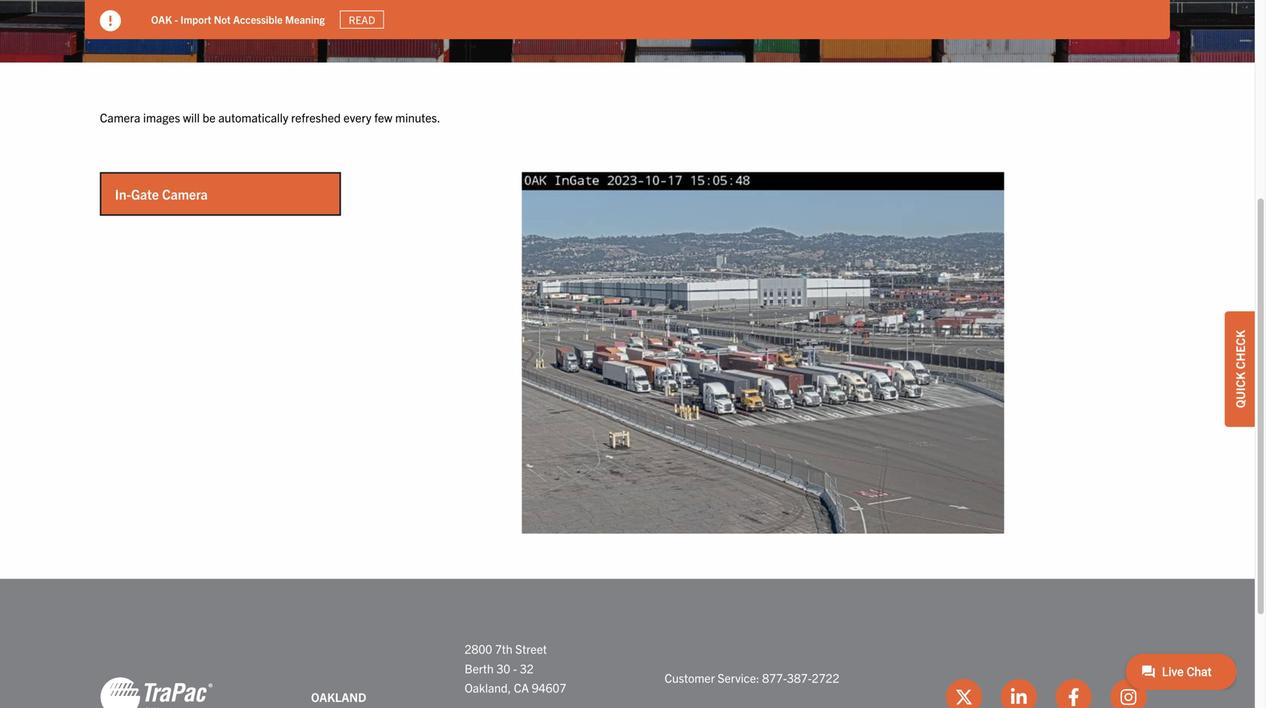 Task type: describe. For each thing, give the bounding box(es) containing it.
oak - import not accessible meaning
[[151, 13, 325, 26]]

in-
[[115, 186, 131, 203]]

2722
[[812, 671, 840, 686]]

94607
[[532, 680, 566, 695]]

service:
[[718, 671, 760, 686]]

refreshed
[[291, 110, 341, 125]]

oak
[[151, 13, 172, 26]]

accessible
[[233, 13, 283, 26]]

customer
[[665, 671, 715, 686]]

quick
[[1232, 372, 1247, 408]]

not
[[214, 13, 231, 26]]

in-gate camera
[[115, 186, 208, 203]]

ca
[[514, 680, 529, 695]]

images
[[143, 110, 180, 125]]

solid image
[[100, 10, 121, 31]]

footer containing 2800 7th street
[[0, 579, 1255, 709]]

customer service: 877-387-2722
[[665, 671, 840, 686]]

0 vertical spatial camera
[[100, 110, 140, 125]]

0 horizontal spatial -
[[174, 13, 178, 26]]

oakland,
[[465, 680, 511, 695]]

quick check
[[1232, 330, 1247, 408]]



Task type: locate. For each thing, give the bounding box(es) containing it.
in-gate camera image
[[522, 172, 1004, 534]]

in-gate camera link
[[101, 174, 340, 215]]

1 horizontal spatial camera
[[162, 186, 208, 203]]

quick check link
[[1225, 311, 1255, 427]]

minutes.
[[395, 110, 440, 125]]

in-gate camera main content
[[85, 108, 1170, 534]]

- right 30
[[513, 661, 517, 676]]

2800
[[465, 642, 492, 657]]

read
[[349, 13, 375, 26]]

meaning
[[285, 13, 325, 26]]

2800 7th street berth 30 - 32 oakland, ca 94607
[[465, 642, 566, 695]]

camera right gate
[[162, 186, 208, 203]]

32
[[520, 661, 534, 676]]

camera
[[100, 110, 140, 125], [162, 186, 208, 203]]

0 horizontal spatial camera
[[100, 110, 140, 125]]

camera images will be automatically refreshed every few minutes.
[[100, 110, 440, 125]]

footer
[[0, 579, 1255, 709]]

every
[[344, 110, 372, 125]]

877-
[[762, 671, 787, 686]]

- inside 2800 7th street berth 30 - 32 oakland, ca 94607
[[513, 661, 517, 676]]

7th
[[495, 642, 513, 657]]

will
[[183, 110, 200, 125]]

camera left images
[[100, 110, 140, 125]]

- right oak
[[174, 13, 178, 26]]

automatically
[[218, 110, 288, 125]]

few
[[374, 110, 392, 125]]

1 vertical spatial -
[[513, 661, 517, 676]]

berth
[[465, 661, 494, 676]]

import
[[180, 13, 211, 26]]

387-
[[787, 671, 812, 686]]

1 vertical spatial camera
[[162, 186, 208, 203]]

street
[[515, 642, 547, 657]]

1 horizontal spatial -
[[513, 661, 517, 676]]

check
[[1232, 330, 1247, 369]]

read link
[[340, 10, 384, 29]]

-
[[174, 13, 178, 26], [513, 661, 517, 676]]

oakland
[[311, 690, 366, 705]]

0 vertical spatial -
[[174, 13, 178, 26]]

gate
[[131, 186, 159, 203]]

30
[[497, 661, 510, 676]]

oakland image
[[100, 676, 213, 709]]

be
[[203, 110, 216, 125]]



Task type: vqa. For each thing, say whether or not it's contained in the screenshot.
In-Gate Camera 'main content'
yes



